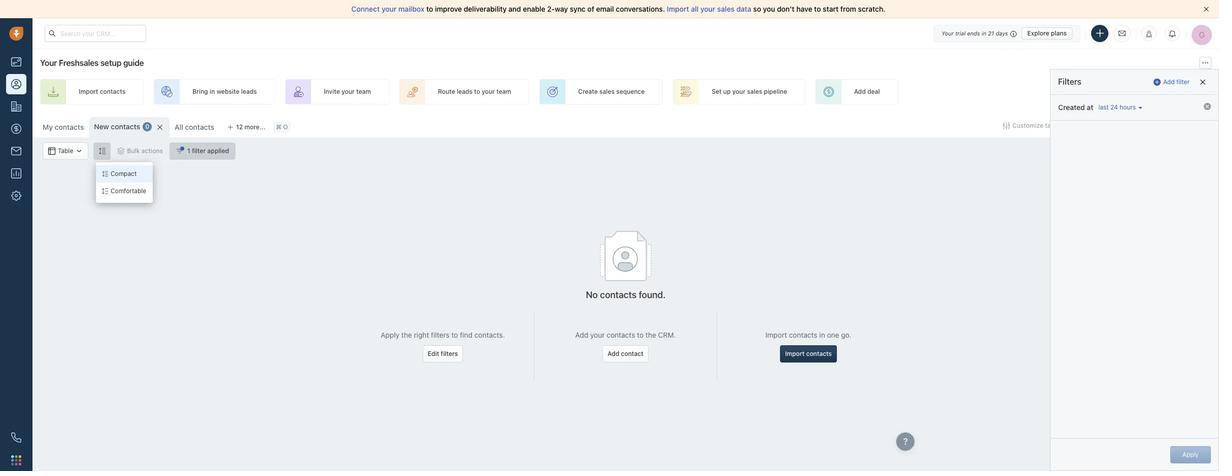 Task type: locate. For each thing, give the bounding box(es) containing it.
explore
[[1027, 29, 1049, 37]]

1 vertical spatial your
[[40, 58, 57, 68]]

1 vertical spatial in
[[210, 88, 215, 96]]

0 horizontal spatial the
[[401, 331, 412, 340]]

filter inside "button"
[[192, 147, 206, 155]]

apply the right filters to find contacts.
[[381, 331, 505, 340]]

to up contact
[[637, 331, 644, 340]]

import down import contacts in one go.
[[785, 350, 805, 358]]

connect your mailbox link
[[351, 5, 426, 13]]

import
[[667, 5, 689, 13], [79, 88, 98, 96], [766, 331, 787, 340], [785, 350, 805, 358]]

1 vertical spatial import contacts
[[785, 350, 832, 358]]

hours
[[1120, 104, 1136, 111]]

1 the from the left
[[401, 331, 412, 340]]

leads right website on the top left of the page
[[241, 88, 257, 96]]

invite
[[324, 88, 340, 96]]

guide
[[123, 58, 144, 68]]

dialog
[[96, 162, 153, 203]]

add deal
[[854, 88, 880, 96]]

of
[[588, 5, 594, 13]]

1 horizontal spatial filter
[[1177, 78, 1190, 86]]

sales
[[717, 5, 735, 13], [600, 88, 615, 96], [747, 88, 762, 96]]

2-
[[547, 5, 555, 13]]

in left 21 on the top of page
[[982, 30, 987, 36]]

0 horizontal spatial sales
[[600, 88, 615, 96]]

import inside import contacts button
[[785, 350, 805, 358]]

sales left pipeline
[[747, 88, 762, 96]]

contacts
[[100, 88, 125, 96], [111, 122, 140, 131], [55, 123, 84, 131], [185, 123, 214, 131], [600, 290, 637, 301], [607, 331, 635, 340], [789, 331, 818, 340], [806, 350, 832, 358]]

your left trial
[[942, 30, 954, 36]]

1 horizontal spatial import contacts
[[785, 350, 832, 358]]

0 horizontal spatial leads
[[241, 88, 257, 96]]

contacts inside button
[[806, 350, 832, 358]]

last
[[1099, 104, 1109, 111]]

invite your team
[[324, 88, 371, 96]]

crm.
[[658, 331, 676, 340]]

1 horizontal spatial team
[[497, 88, 511, 96]]

ends
[[967, 30, 980, 36]]

what's new image
[[1146, 30, 1153, 38]]

start
[[823, 5, 839, 13]]

import contacts inside import contacts button
[[785, 350, 832, 358]]

add filter
[[1163, 78, 1190, 86]]

sales left data at the right of page
[[717, 5, 735, 13]]

deliverability
[[464, 5, 507, 13]]

your
[[382, 5, 397, 13], [701, 5, 715, 13], [342, 88, 355, 96], [482, 88, 495, 96], [732, 88, 746, 96], [590, 331, 605, 340]]

container_wx8msf4aqz5i3rn1 image left customize
[[1003, 122, 1010, 129]]

your right route
[[482, 88, 495, 96]]

1 team from the left
[[356, 88, 371, 96]]

12 more...
[[236, 123, 265, 131]]

my contacts button
[[38, 117, 89, 138], [43, 123, 84, 131]]

0 horizontal spatial filter
[[192, 147, 206, 155]]

contact
[[621, 350, 643, 358]]

import contacts
[[79, 88, 125, 96], [785, 350, 832, 358]]

your
[[942, 30, 954, 36], [40, 58, 57, 68]]

add
[[1163, 78, 1175, 86], [854, 88, 866, 96], [575, 331, 588, 340], [608, 350, 619, 358]]

1
[[187, 147, 190, 155]]

leads
[[241, 88, 257, 96], [457, 88, 473, 96]]

comfortable
[[111, 188, 146, 195]]

explore plans
[[1027, 29, 1067, 37]]

0 vertical spatial import contacts
[[79, 88, 125, 96]]

import contacts down setup
[[79, 88, 125, 96]]

1 horizontal spatial the
[[646, 331, 656, 340]]

bring in website leads
[[192, 88, 257, 96]]

in left one at the bottom
[[819, 331, 825, 340]]

trial
[[955, 30, 966, 36]]

contacts down import contacts in one go.
[[806, 350, 832, 358]]

container_wx8msf4aqz5i3rn1 image for 'customize table' button
[[1003, 122, 1010, 129]]

filters right the 'right' at the bottom of the page
[[431, 331, 450, 340]]

container_wx8msf4aqz5i3rn1 image
[[1003, 122, 1010, 129], [48, 148, 55, 155], [76, 148, 83, 155], [176, 148, 183, 155]]

container_wx8msf4aqz5i3rn1 image left table in the top left of the page
[[48, 148, 55, 155]]

leads inside bring in website leads link
[[241, 88, 257, 96]]

found.
[[639, 290, 666, 301]]

the left "crm." on the bottom of page
[[646, 331, 656, 340]]

1 horizontal spatial sales
[[717, 5, 735, 13]]

add for add your contacts to the crm.
[[575, 331, 588, 340]]

2 leads from the left
[[457, 88, 473, 96]]

the left the 'right' at the bottom of the page
[[401, 331, 412, 340]]

set
[[712, 88, 722, 96]]

website
[[217, 88, 239, 96]]

container_wx8msf4aqz5i3rn1 image for '1 filter applied' "button"
[[176, 148, 183, 155]]

from
[[841, 5, 856, 13]]

0 horizontal spatial in
[[210, 88, 215, 96]]

add your contacts to the crm.
[[575, 331, 676, 340]]

style_myh0__igzzd8unmi image
[[99, 147, 106, 155]]

2 team from the left
[[497, 88, 511, 96]]

add for add contact
[[608, 350, 619, 358]]

your right up
[[732, 88, 746, 96]]

phone image
[[11, 433, 21, 443]]

your right 'all'
[[701, 5, 715, 13]]

conversations.
[[616, 5, 665, 13]]

your left freshsales
[[40, 58, 57, 68]]

filter for 1
[[192, 147, 206, 155]]

improve
[[435, 5, 462, 13]]

import contacts down import contacts in one go.
[[785, 350, 832, 358]]

to right route
[[474, 88, 480, 96]]

invite your team link
[[285, 79, 389, 105]]

1 vertical spatial filters
[[441, 350, 458, 358]]

0 vertical spatial filter
[[1177, 78, 1190, 86]]

1 horizontal spatial leads
[[457, 88, 473, 96]]

bulk actions button
[[111, 143, 170, 160]]

filters
[[1058, 77, 1082, 86]]

1 horizontal spatial your
[[942, 30, 954, 36]]

filters inside button
[[441, 350, 458, 358]]

0 horizontal spatial your
[[40, 58, 57, 68]]

all contacts button
[[170, 117, 219, 138], [175, 123, 214, 131]]

1 vertical spatial filter
[[192, 147, 206, 155]]

customize
[[1013, 122, 1044, 129]]

no
[[586, 290, 598, 301]]

team
[[356, 88, 371, 96], [497, 88, 511, 96]]

leads right route
[[457, 88, 473, 96]]

0 vertical spatial your
[[942, 30, 954, 36]]

edit filters
[[428, 350, 458, 358]]

import down your freshsales setup guide
[[79, 88, 98, 96]]

import all your sales data link
[[667, 5, 753, 13]]

import contacts button
[[780, 346, 837, 363]]

your right invite
[[342, 88, 355, 96]]

1 leads from the left
[[241, 88, 257, 96]]

filters
[[431, 331, 450, 340], [441, 350, 458, 358]]

filters right edit
[[441, 350, 458, 358]]

1 horizontal spatial in
[[819, 331, 825, 340]]

mailbox
[[398, 5, 425, 13]]

0 horizontal spatial team
[[356, 88, 371, 96]]

add inside button
[[608, 350, 619, 358]]

no contacts found.
[[586, 290, 666, 301]]

team inside the route leads to your team link
[[497, 88, 511, 96]]

container_wx8msf4aqz5i3rn1 image left 1
[[176, 148, 183, 155]]

0 horizontal spatial import contacts
[[79, 88, 125, 96]]

more...
[[245, 123, 265, 131]]

in right the bring
[[210, 88, 215, 96]]

set up your sales pipeline
[[712, 88, 787, 96]]

contacts down setup
[[100, 88, 125, 96]]

days
[[996, 30, 1008, 36]]

the
[[401, 331, 412, 340], [646, 331, 656, 340]]

container_wx8msf4aqz5i3rn1 image inside '1 filter applied' "button"
[[176, 148, 183, 155]]

container_wx8msf4aqz5i3rn1 image inside 'customize table' button
[[1003, 122, 1010, 129]]

0 vertical spatial in
[[982, 30, 987, 36]]

sales right create
[[600, 88, 615, 96]]

in
[[982, 30, 987, 36], [210, 88, 215, 96], [819, 331, 825, 340]]

your for your freshsales setup guide
[[40, 58, 57, 68]]

explore plans link
[[1022, 27, 1073, 39]]

your for your trial ends in 21 days
[[942, 30, 954, 36]]

pipeline
[[764, 88, 787, 96]]

filter
[[1177, 78, 1190, 86], [192, 147, 206, 155]]

to right mailbox
[[426, 5, 433, 13]]

Search your CRM... text field
[[45, 25, 146, 42]]



Task type: vqa. For each thing, say whether or not it's contained in the screenshot.
12 more...
yes



Task type: describe. For each thing, give the bounding box(es) containing it.
phone element
[[6, 428, 26, 448]]

table
[[58, 147, 73, 155]]

21
[[988, 30, 994, 36]]

container_wx8msf4aqz5i3rn1 image right table in the top left of the page
[[76, 148, 83, 155]]

actions
[[142, 147, 163, 155]]

at
[[1087, 103, 1094, 112]]

setup
[[100, 58, 121, 68]]

email
[[596, 5, 614, 13]]

your left mailbox
[[382, 5, 397, 13]]

create sales sequence link
[[540, 79, 663, 105]]

leads inside the route leads to your team link
[[457, 88, 473, 96]]

import contacts link
[[40, 79, 144, 105]]

go.
[[841, 331, 852, 340]]

enable
[[523, 5, 545, 13]]

route leads to your team link
[[399, 79, 530, 105]]

connect your mailbox to improve deliverability and enable 2-way sync of email conversations. import all your sales data so you don't have to start from scratch.
[[351, 5, 886, 13]]

contacts right my at the left top of the page
[[55, 123, 84, 131]]

contacts right no
[[600, 290, 637, 301]]

and
[[509, 5, 521, 13]]

contacts right all
[[185, 123, 214, 131]]

to left start at the top
[[814, 5, 821, 13]]

sequence
[[616, 88, 645, 96]]

contacts up add contact
[[607, 331, 635, 340]]

scratch.
[[858, 5, 886, 13]]

add contact
[[608, 350, 643, 358]]

⌘ o
[[276, 124, 288, 131]]

2 horizontal spatial sales
[[747, 88, 762, 96]]

1 filter applied
[[187, 147, 229, 155]]

customize table
[[1013, 122, 1060, 129]]

you
[[763, 5, 775, 13]]

import contacts inside import contacts link
[[79, 88, 125, 96]]

bring in website leads link
[[154, 79, 275, 105]]

new
[[94, 122, 109, 131]]

import inside import contacts link
[[79, 88, 98, 96]]

deal
[[868, 88, 880, 96]]

0 vertical spatial filters
[[431, 331, 450, 340]]

up
[[723, 88, 731, 96]]

in inside bring in website leads link
[[210, 88, 215, 96]]

add deal link
[[816, 79, 898, 105]]

create
[[578, 88, 598, 96]]

table button
[[43, 143, 88, 160]]

import left 'all'
[[667, 5, 689, 13]]

bring
[[192, 88, 208, 96]]

send email image
[[1119, 29, 1126, 38]]

set up your sales pipeline link
[[673, 79, 805, 105]]

bulk actions
[[127, 147, 163, 155]]

⌘
[[276, 124, 282, 131]]

connect
[[351, 5, 380, 13]]

import contacts in one go.
[[766, 331, 852, 340]]

don't
[[777, 5, 795, 13]]

add for add filter
[[1163, 78, 1175, 86]]

2 the from the left
[[646, 331, 656, 340]]

24
[[1111, 104, 1118, 111]]

way
[[555, 5, 568, 13]]

freshworks switcher image
[[11, 456, 21, 466]]

close image
[[1204, 7, 1209, 12]]

created at
[[1058, 103, 1094, 112]]

contacts up import contacts button
[[789, 331, 818, 340]]

find
[[460, 331, 473, 340]]

container_wx8msf4aqz5i3rn1 image for table popup button
[[48, 148, 55, 155]]

sync
[[570, 5, 586, 13]]

create sales sequence
[[578, 88, 645, 96]]

edit filters button
[[423, 346, 463, 363]]

o
[[283, 124, 288, 131]]

route
[[438, 88, 455, 96]]

customize table button
[[996, 117, 1067, 135]]

12 more... button
[[222, 120, 271, 135]]

bulk
[[127, 147, 140, 155]]

your up add contact button
[[590, 331, 605, 340]]

dialog containing compact
[[96, 162, 153, 203]]

2 horizontal spatial in
[[982, 30, 987, 36]]

contacts left 0
[[111, 122, 140, 131]]

0
[[145, 123, 149, 131]]

new contacts link
[[94, 122, 140, 132]]

edit
[[428, 350, 439, 358]]

my
[[43, 123, 53, 131]]

last 24 hours button
[[1096, 103, 1143, 112]]

container_wx8msf4aqz5i3rn1 image
[[117, 148, 124, 155]]

contacts.
[[474, 331, 505, 340]]

filter for add
[[1177, 78, 1190, 86]]

to left find
[[452, 331, 458, 340]]

compact
[[111, 170, 137, 178]]

add contact button
[[603, 346, 649, 363]]

team inside invite your team link
[[356, 88, 371, 96]]

all contacts
[[175, 123, 214, 131]]

all
[[175, 123, 183, 131]]

one
[[827, 331, 839, 340]]

2 vertical spatial in
[[819, 331, 825, 340]]

data
[[737, 5, 751, 13]]

your trial ends in 21 days
[[942, 30, 1008, 36]]

import up import contacts button
[[766, 331, 787, 340]]

right
[[414, 331, 429, 340]]

last 24 hours
[[1099, 104, 1136, 111]]

your freshsales setup guide
[[40, 58, 144, 68]]

plans
[[1051, 29, 1067, 37]]

add for add deal
[[854, 88, 866, 96]]

my contacts
[[43, 123, 84, 131]]

12
[[236, 123, 243, 131]]

have
[[797, 5, 812, 13]]

applied
[[207, 147, 229, 155]]

add filter link
[[1154, 74, 1190, 90]]

so
[[753, 5, 761, 13]]

apply
[[381, 331, 400, 340]]

all
[[691, 5, 699, 13]]

1 filter applied button
[[170, 143, 236, 160]]

route leads to your team
[[438, 88, 511, 96]]



